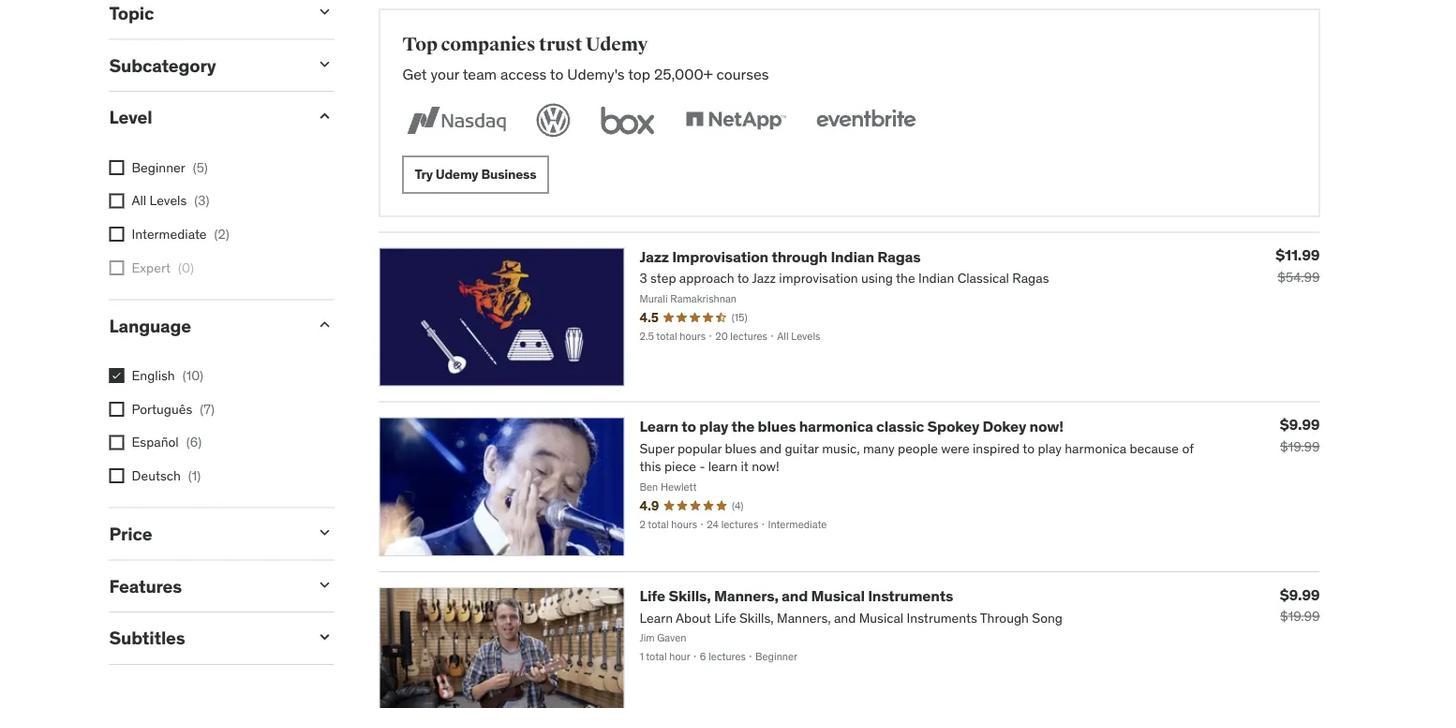 Task type: vqa. For each thing, say whether or not it's contained in the screenshot.


Task type: describe. For each thing, give the bounding box(es) containing it.
intermediate
[[132, 226, 207, 242]]

(5)
[[193, 159, 208, 176]]

25,000+
[[654, 64, 713, 83]]

all
[[132, 192, 146, 209]]

$54.99
[[1278, 268, 1320, 285]]

$9.99 for learn to play the blues harmonica classic spokey dokey now!
[[1280, 415, 1320, 435]]

all levels (3)
[[132, 192, 209, 209]]

jazz improvisation through indian ragas link
[[640, 247, 921, 266]]

(1)
[[188, 467, 201, 484]]

deutsch
[[132, 467, 181, 484]]

(2)
[[214, 226, 229, 242]]

learn
[[640, 417, 678, 436]]

xsmall image for all
[[109, 194, 124, 209]]

xsmall image for intermediate
[[109, 227, 124, 242]]

companies
[[441, 33, 536, 56]]

small image for features
[[315, 576, 334, 594]]

topic button
[[109, 1, 300, 24]]

español
[[132, 434, 179, 451]]

try
[[415, 166, 433, 183]]

features button
[[109, 575, 300, 597]]

xsmall image for english
[[109, 368, 124, 383]]

subcategory
[[109, 54, 216, 76]]

box image
[[596, 100, 659, 141]]

ragas
[[877, 247, 921, 266]]

$11.99 $54.99
[[1276, 245, 1320, 285]]

courses
[[716, 64, 769, 83]]

xsmall image for deutsch
[[109, 468, 124, 483]]

udemy's
[[567, 64, 625, 83]]

learn to play the blues harmonica classic spokey dokey now!
[[640, 417, 1063, 436]]

$9.99 $19.99 for life skills, manners, and musical instruments
[[1280, 585, 1320, 625]]

top
[[402, 33, 438, 56]]

dokey
[[982, 417, 1026, 436]]

business
[[481, 166, 536, 183]]

beginner
[[132, 159, 185, 176]]

through
[[772, 247, 827, 266]]

english
[[132, 367, 175, 384]]

try udemy business link
[[402, 156, 549, 193]]

the
[[731, 417, 755, 436]]

spokey
[[927, 417, 979, 436]]

access
[[500, 64, 547, 83]]

musical
[[811, 587, 865, 606]]

language button
[[109, 314, 300, 337]]

$9.99 $19.99 for learn to play the blues harmonica classic spokey dokey now!
[[1280, 415, 1320, 455]]

and
[[782, 587, 808, 606]]

expert (0)
[[132, 259, 194, 276]]



Task type: locate. For each thing, give the bounding box(es) containing it.
2 $9.99 from the top
[[1280, 585, 1320, 604]]

features
[[109, 575, 182, 597]]

0 horizontal spatial udemy
[[436, 166, 478, 183]]

learn to play the blues harmonica classic spokey dokey now! link
[[640, 417, 1063, 436]]

xsmall image left english
[[109, 368, 124, 383]]

xsmall image left português
[[109, 402, 124, 417]]

$11.99
[[1276, 245, 1320, 265]]

harmonica
[[799, 417, 873, 436]]

price
[[109, 522, 152, 545]]

xsmall image for beginner
[[109, 160, 124, 175]]

xsmall image
[[109, 160, 124, 175], [109, 402, 124, 417], [109, 435, 124, 450], [109, 468, 124, 483]]

0 vertical spatial $19.99
[[1280, 438, 1320, 455]]

2 $9.99 $19.99 from the top
[[1280, 585, 1320, 625]]

netapp image
[[682, 100, 789, 141]]

to
[[550, 64, 564, 83], [682, 417, 696, 436]]

1 horizontal spatial to
[[682, 417, 696, 436]]

now!
[[1029, 417, 1063, 436]]

small image for subcategory
[[315, 55, 334, 73]]

$19.99 for life skills, manners, and musical instruments
[[1280, 608, 1320, 625]]

1 small image from the top
[[315, 55, 334, 73]]

1 xsmall image from the top
[[109, 194, 124, 209]]

life
[[640, 587, 665, 606]]

2 xsmall image from the top
[[109, 227, 124, 242]]

1 horizontal spatial udemy
[[586, 33, 648, 56]]

(3)
[[194, 192, 209, 209]]

español (6)
[[132, 434, 202, 451]]

subtitles
[[109, 627, 185, 650]]

small image
[[315, 55, 334, 73], [315, 315, 334, 334], [315, 523, 334, 542]]

subtitles button
[[109, 627, 300, 650]]

udemy inside top companies trust udemy get your team access to udemy's top 25,000+ courses
[[586, 33, 648, 56]]

subcategory button
[[109, 54, 300, 76]]

team
[[463, 64, 497, 83]]

3 small image from the top
[[315, 576, 334, 594]]

3 xsmall image from the top
[[109, 260, 124, 275]]

small image
[[315, 2, 334, 21], [315, 107, 334, 126], [315, 576, 334, 594], [315, 628, 334, 647]]

2 $19.99 from the top
[[1280, 608, 1320, 625]]

trust
[[539, 33, 582, 56]]

xsmall image left beginner
[[109, 160, 124, 175]]

jazz
[[640, 247, 669, 266]]

english (10)
[[132, 367, 203, 384]]

level
[[109, 106, 152, 129]]

intermediate (2)
[[132, 226, 229, 242]]

xsmall image left español
[[109, 435, 124, 450]]

(6)
[[186, 434, 202, 451]]

3 small image from the top
[[315, 523, 334, 542]]

volkswagen image
[[533, 100, 574, 141]]

1 vertical spatial $9.99 $19.99
[[1280, 585, 1320, 625]]

2 xsmall image from the top
[[109, 402, 124, 417]]

small image for price
[[315, 523, 334, 542]]

deutsch (1)
[[132, 467, 201, 484]]

0 horizontal spatial to
[[550, 64, 564, 83]]

nasdaq image
[[402, 100, 510, 141]]

levels
[[150, 192, 187, 209]]

xsmall image left deutsch
[[109, 468, 124, 483]]

1 vertical spatial $19.99
[[1280, 608, 1320, 625]]

get
[[402, 64, 427, 83]]

xsmall image left all
[[109, 194, 124, 209]]

small image for subtitles
[[315, 628, 334, 647]]

beginner (5)
[[132, 159, 208, 176]]

0 vertical spatial small image
[[315, 55, 334, 73]]

(10)
[[182, 367, 203, 384]]

1 xsmall image from the top
[[109, 160, 124, 175]]

1 vertical spatial udemy
[[436, 166, 478, 183]]

to left the play on the bottom of the page
[[682, 417, 696, 436]]

udemy right try
[[436, 166, 478, 183]]

2 small image from the top
[[315, 107, 334, 126]]

instruments
[[868, 587, 953, 606]]

your
[[431, 64, 459, 83]]

small image for level
[[315, 107, 334, 126]]

1 vertical spatial small image
[[315, 315, 334, 334]]

blues
[[758, 417, 796, 436]]

life skills, manners, and musical instruments
[[640, 587, 953, 606]]

top companies trust udemy get your team access to udemy's top 25,000+ courses
[[402, 33, 769, 83]]

0 vertical spatial udemy
[[586, 33, 648, 56]]

0 vertical spatial to
[[550, 64, 564, 83]]

language
[[109, 314, 191, 337]]

xsmall image left intermediate
[[109, 227, 124, 242]]

xsmall image left expert
[[109, 260, 124, 275]]

try udemy business
[[415, 166, 536, 183]]

1 $19.99 from the top
[[1280, 438, 1320, 455]]

to inside top companies trust udemy get your team access to udemy's top 25,000+ courses
[[550, 64, 564, 83]]

1 small image from the top
[[315, 2, 334, 21]]

3 xsmall image from the top
[[109, 435, 124, 450]]

2 small image from the top
[[315, 315, 334, 334]]

$9.99
[[1280, 415, 1320, 435], [1280, 585, 1320, 604]]

top
[[628, 64, 650, 83]]

jazz improvisation through indian ragas
[[640, 247, 921, 266]]

small image for language
[[315, 315, 334, 334]]

1 $9.99 from the top
[[1280, 415, 1320, 435]]

$9.99 for life skills, manners, and musical instruments
[[1280, 585, 1320, 604]]

improvisation
[[672, 247, 768, 266]]

xsmall image for português
[[109, 402, 124, 417]]

level button
[[109, 106, 300, 129]]

4 xsmall image from the top
[[109, 468, 124, 483]]

udemy
[[586, 33, 648, 56], [436, 166, 478, 183]]

$19.99
[[1280, 438, 1320, 455], [1280, 608, 1320, 625]]

udemy up "udemy's"
[[586, 33, 648, 56]]

$9.99 $19.99
[[1280, 415, 1320, 455], [1280, 585, 1320, 625]]

$19.99 for learn to play the blues harmonica classic spokey dokey now!
[[1280, 438, 1320, 455]]

expert
[[132, 259, 171, 276]]

skills,
[[669, 587, 711, 606]]

(0)
[[178, 259, 194, 276]]

xsmall image for español
[[109, 435, 124, 450]]

(7)
[[200, 400, 215, 417]]

português (7)
[[132, 400, 215, 417]]

classic
[[876, 417, 924, 436]]

play
[[699, 417, 728, 436]]

price button
[[109, 522, 300, 545]]

4 small image from the top
[[315, 628, 334, 647]]

2 vertical spatial small image
[[315, 523, 334, 542]]

manners,
[[714, 587, 778, 606]]

1 vertical spatial $9.99
[[1280, 585, 1320, 604]]

life skills, manners, and musical instruments link
[[640, 587, 953, 606]]

eventbrite image
[[812, 100, 920, 141]]

1 vertical spatial to
[[682, 417, 696, 436]]

small image for topic
[[315, 2, 334, 21]]

4 xsmall image from the top
[[109, 368, 124, 383]]

xsmall image
[[109, 194, 124, 209], [109, 227, 124, 242], [109, 260, 124, 275], [109, 368, 124, 383]]

indian
[[831, 247, 874, 266]]

0 vertical spatial $9.99 $19.99
[[1280, 415, 1320, 455]]

xsmall image for expert
[[109, 260, 124, 275]]

topic
[[109, 1, 154, 24]]

português
[[132, 400, 192, 417]]

1 $9.99 $19.99 from the top
[[1280, 415, 1320, 455]]

to down trust
[[550, 64, 564, 83]]

0 vertical spatial $9.99
[[1280, 415, 1320, 435]]



